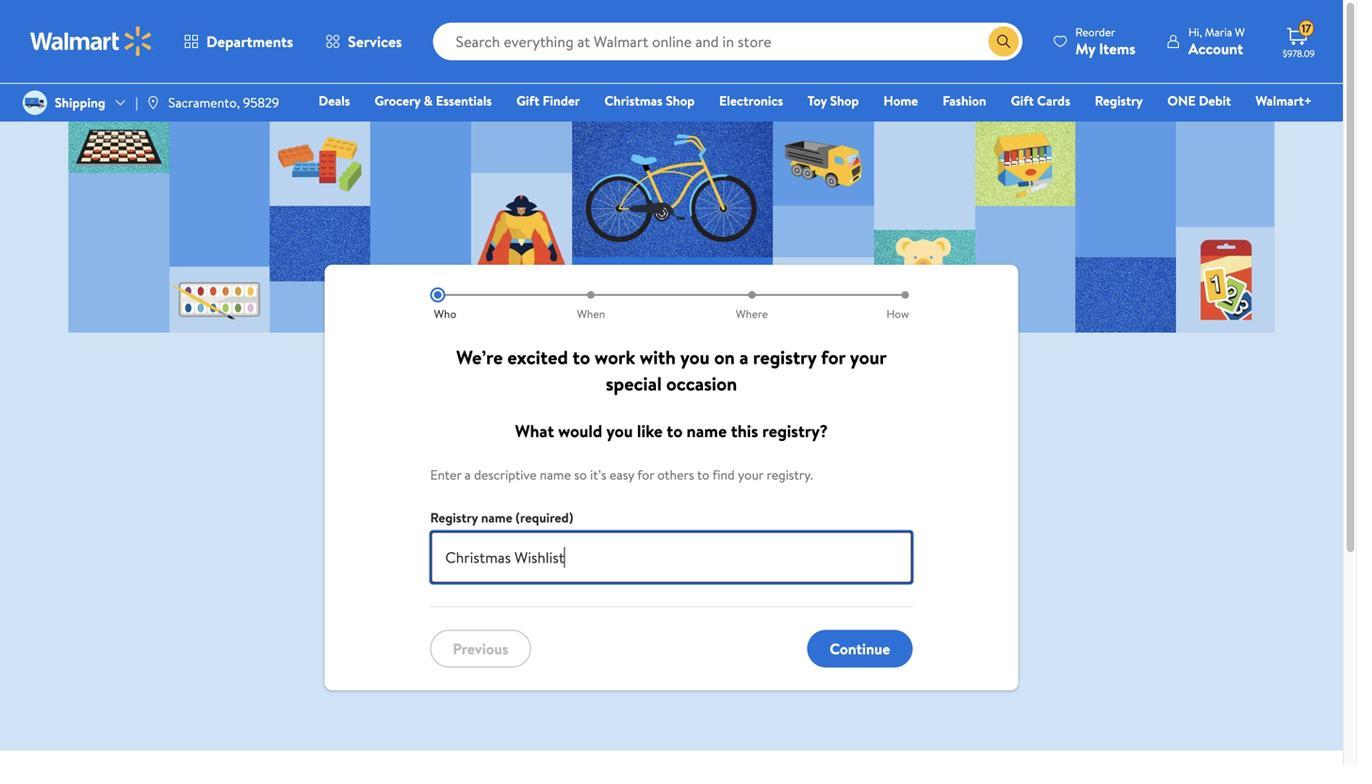 Task type: vqa. For each thing, say whether or not it's contained in the screenshot.
the rightmost 'your'
yes



Task type: describe. For each thing, give the bounding box(es) containing it.
reorder my items
[[1076, 24, 1136, 59]]

departments
[[207, 31, 293, 52]]

previous
[[453, 639, 509, 659]]

shop for toy shop
[[830, 91, 860, 110]]

would
[[559, 420, 603, 443]]

registry for registry
[[1095, 91, 1144, 110]]

Walmart Site-Wide search field
[[433, 23, 1023, 60]]

my
[[1076, 38, 1096, 59]]

0 vertical spatial name
[[687, 420, 727, 443]]

electronics
[[720, 91, 784, 110]]

gift cards link
[[1003, 91, 1079, 111]]

we're
[[457, 344, 503, 371]]

account
[[1189, 38, 1244, 59]]

sacramento, 95829
[[168, 93, 279, 112]]

registry
[[753, 344, 817, 371]]

special
[[606, 371, 662, 397]]

we're excited to work with you on a registry for your special occasion
[[457, 344, 887, 397]]

deals link
[[310, 91, 359, 111]]

1 horizontal spatial name
[[540, 466, 571, 484]]

enter a descriptive name so it's easy for others to find your registry.
[[430, 466, 813, 484]]

what
[[515, 420, 554, 443]]

Registry name (required) text field
[[430, 531, 913, 584]]

gift for gift finder
[[517, 91, 540, 110]]

how
[[887, 306, 910, 322]]

when
[[577, 306, 605, 322]]

christmas
[[605, 91, 663, 110]]

walmart+
[[1256, 91, 1313, 110]]

toy
[[808, 91, 827, 110]]

gift finder
[[517, 91, 580, 110]]

continue
[[830, 639, 891, 659]]

registry name (required)
[[430, 509, 574, 527]]

electronics link
[[711, 91, 792, 111]]

&
[[424, 91, 433, 110]]

services
[[348, 31, 402, 52]]

fashion link
[[935, 91, 995, 111]]

|
[[136, 93, 138, 112]]

deals
[[319, 91, 350, 110]]

on
[[715, 344, 735, 371]]

(required)
[[516, 509, 574, 527]]

sacramento,
[[168, 93, 240, 112]]

registry?
[[763, 420, 828, 443]]

where
[[736, 306, 768, 322]]

departments button
[[168, 19, 309, 64]]

registry link
[[1087, 91, 1152, 111]]

shop for christmas shop
[[666, 91, 695, 110]]

hi, maria w account
[[1189, 24, 1246, 59]]

registry.
[[767, 466, 813, 484]]

like
[[637, 420, 663, 443]]

home link
[[876, 91, 927, 111]]

1 vertical spatial for
[[638, 466, 655, 484]]

0 horizontal spatial a
[[465, 466, 471, 484]]

2 vertical spatial name
[[481, 509, 513, 527]]

1 horizontal spatial to
[[667, 420, 683, 443]]

grocery & essentials
[[375, 91, 492, 110]]

so
[[574, 466, 587, 484]]

registry for registry name (required)
[[430, 509, 478, 527]]

gift for gift cards
[[1011, 91, 1034, 110]]



Task type: locate. For each thing, give the bounding box(es) containing it.
1 horizontal spatial you
[[681, 344, 710, 371]]

reorder
[[1076, 24, 1116, 40]]

w
[[1236, 24, 1246, 40]]

who
[[434, 306, 457, 322]]

christmas shop
[[605, 91, 695, 110]]

registry down enter
[[430, 509, 478, 527]]

0 horizontal spatial you
[[607, 420, 633, 443]]

work
[[595, 344, 636, 371]]

a inside we're excited to work with you on a registry for your special occasion
[[740, 344, 749, 371]]

items
[[1100, 38, 1136, 59]]

2 vertical spatial to
[[698, 466, 710, 484]]

you left on
[[681, 344, 710, 371]]

shop
[[666, 91, 695, 110], [830, 91, 860, 110]]

0 horizontal spatial your
[[738, 466, 764, 484]]

1 gift from the left
[[517, 91, 540, 110]]

1 horizontal spatial gift
[[1011, 91, 1034, 110]]

your
[[850, 344, 887, 371], [738, 466, 764, 484]]

for right registry
[[821, 344, 846, 371]]

gift cards
[[1011, 91, 1071, 110]]

0 vertical spatial a
[[740, 344, 749, 371]]

grocery & essentials link
[[366, 91, 501, 111]]

a right enter
[[465, 466, 471, 484]]

to left work
[[573, 344, 591, 371]]

find
[[713, 466, 735, 484]]

0 horizontal spatial registry
[[430, 509, 478, 527]]

1 horizontal spatial for
[[821, 344, 846, 371]]

1 vertical spatial you
[[607, 420, 633, 443]]

occasion
[[667, 371, 738, 397]]

 image
[[146, 95, 161, 110]]

1 vertical spatial name
[[540, 466, 571, 484]]

grocery
[[375, 91, 421, 110]]

this
[[731, 420, 759, 443]]

enter
[[430, 466, 462, 484]]

who list item
[[430, 288, 511, 322]]

previous button
[[430, 630, 531, 668]]

0 horizontal spatial to
[[573, 344, 591, 371]]

one debit link
[[1160, 91, 1240, 111]]

0 horizontal spatial gift
[[517, 91, 540, 110]]

1 horizontal spatial registry
[[1095, 91, 1144, 110]]

shop right christmas
[[666, 91, 695, 110]]

to right like
[[667, 420, 683, 443]]

easy
[[610, 466, 635, 484]]

registry
[[1095, 91, 1144, 110], [430, 509, 478, 527]]

cards
[[1038, 91, 1071, 110]]

others
[[658, 466, 695, 484]]

when list item
[[511, 288, 672, 322]]

0 vertical spatial your
[[850, 344, 887, 371]]

1 horizontal spatial your
[[850, 344, 887, 371]]

excited
[[508, 344, 568, 371]]

walmart image
[[30, 26, 153, 57]]

1 horizontal spatial shop
[[830, 91, 860, 110]]

for right the easy
[[638, 466, 655, 484]]

essentials
[[436, 91, 492, 110]]

your inside we're excited to work with you on a registry for your special occasion
[[850, 344, 887, 371]]

for inside we're excited to work with you on a registry for your special occasion
[[821, 344, 846, 371]]

1 vertical spatial your
[[738, 466, 764, 484]]

1 vertical spatial registry
[[430, 509, 478, 527]]

0 vertical spatial to
[[573, 344, 591, 371]]

your right find
[[738, 466, 764, 484]]

$978.09
[[1283, 47, 1316, 60]]

continue button
[[808, 630, 913, 668]]

where list item
[[672, 288, 833, 322]]

name
[[687, 420, 727, 443], [540, 466, 571, 484], [481, 509, 513, 527]]

17
[[1302, 20, 1312, 36]]

you inside we're excited to work with you on a registry for your special occasion
[[681, 344, 710, 371]]

it's
[[590, 466, 607, 484]]

0 horizontal spatial name
[[481, 509, 513, 527]]

Search search field
[[433, 23, 1023, 60]]

shipping
[[55, 93, 105, 112]]

christmas shop link
[[596, 91, 704, 111]]

1 horizontal spatial a
[[740, 344, 749, 371]]

toy shop link
[[800, 91, 868, 111]]

2 gift from the left
[[1011, 91, 1034, 110]]

0 horizontal spatial for
[[638, 466, 655, 484]]

toy shop
[[808, 91, 860, 110]]

0 vertical spatial for
[[821, 344, 846, 371]]

1 shop from the left
[[666, 91, 695, 110]]

services button
[[309, 19, 418, 64]]

how list item
[[833, 288, 913, 322]]

search icon image
[[997, 34, 1012, 49]]

95829
[[243, 93, 279, 112]]

list containing who
[[430, 288, 913, 322]]

fashion
[[943, 91, 987, 110]]

your down how in the top of the page
[[850, 344, 887, 371]]

you left like
[[607, 420, 633, 443]]

home
[[884, 91, 919, 110]]

walmart+ link
[[1248, 91, 1321, 111]]

one
[[1168, 91, 1196, 110]]

registry down items
[[1095, 91, 1144, 110]]

a
[[740, 344, 749, 371], [465, 466, 471, 484]]

0 vertical spatial registry
[[1095, 91, 1144, 110]]

a right on
[[740, 344, 749, 371]]

finder
[[543, 91, 580, 110]]

0 horizontal spatial shop
[[666, 91, 695, 110]]

name down descriptive at the bottom left of the page
[[481, 509, 513, 527]]

name left the this
[[687, 420, 727, 443]]

2 shop from the left
[[830, 91, 860, 110]]

debit
[[1200, 91, 1232, 110]]

0 vertical spatial you
[[681, 344, 710, 371]]

with
[[640, 344, 676, 371]]

you
[[681, 344, 710, 371], [607, 420, 633, 443]]

name left "so"
[[540, 466, 571, 484]]

hi,
[[1189, 24, 1203, 40]]

to left find
[[698, 466, 710, 484]]

one debit
[[1168, 91, 1232, 110]]

gift left finder
[[517, 91, 540, 110]]

gift left cards
[[1011, 91, 1034, 110]]

1 vertical spatial a
[[465, 466, 471, 484]]

for
[[821, 344, 846, 371], [638, 466, 655, 484]]

1 vertical spatial to
[[667, 420, 683, 443]]

gift finder link
[[508, 91, 589, 111]]

gift inside gift finder link
[[517, 91, 540, 110]]

gift inside gift cards link
[[1011, 91, 1034, 110]]

maria
[[1206, 24, 1233, 40]]

 image
[[23, 91, 47, 115]]

2 horizontal spatial name
[[687, 420, 727, 443]]

to inside we're excited to work with you on a registry for your special occasion
[[573, 344, 591, 371]]

gift
[[517, 91, 540, 110], [1011, 91, 1034, 110]]

shop right toy
[[830, 91, 860, 110]]

what would you like to name this registry?
[[515, 420, 828, 443]]

2 horizontal spatial to
[[698, 466, 710, 484]]

descriptive
[[474, 466, 537, 484]]

to
[[573, 344, 591, 371], [667, 420, 683, 443], [698, 466, 710, 484]]

list
[[430, 288, 913, 322]]



